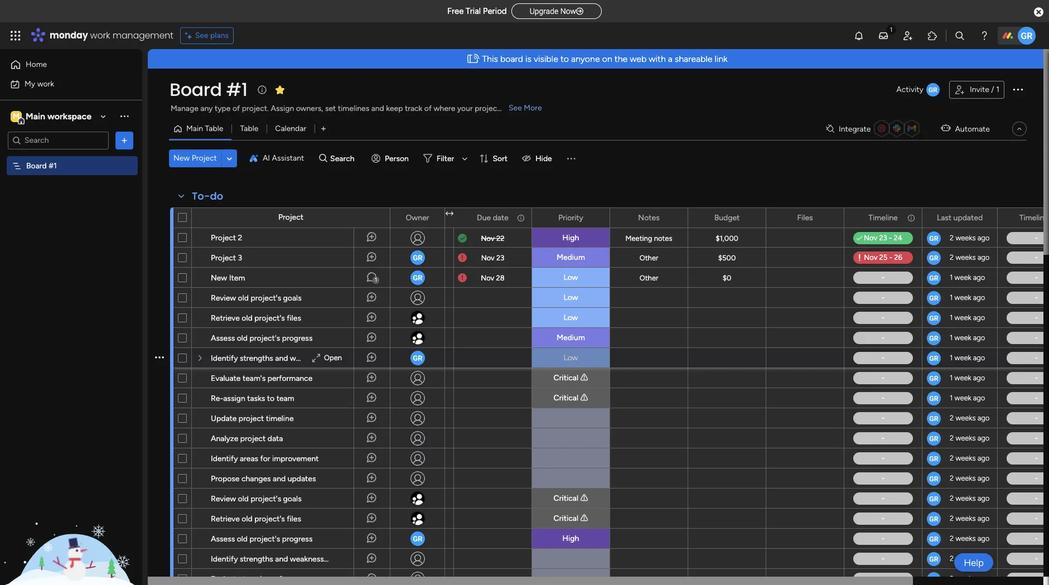 Task type: describe. For each thing, give the bounding box(es) containing it.
team
[[276, 394, 294, 403]]

meeting notes
[[626, 234, 673, 243]]

invite / 1
[[970, 85, 1000, 94]]

4 low from the top
[[564, 353, 578, 363]]

updated
[[954, 213, 983, 222]]

4 2 weeks ago from the top
[[950, 434, 990, 442]]

6 weeks from the top
[[956, 474, 976, 483]]

1 other from the top
[[640, 254, 658, 262]]

1 performance from the top
[[268, 374, 313, 383]]

6 1 week ago from the top
[[950, 374, 985, 382]]

3 low from the top
[[564, 313, 578, 322]]

project 2
[[211, 233, 242, 243]]

visible
[[534, 54, 558, 64]]

owner
[[406, 213, 429, 222]]

To-do field
[[189, 189, 226, 204]]

upgrade now link
[[511, 3, 602, 19]]

notifications image
[[854, 30, 865, 41]]

updates
[[288, 474, 316, 484]]

help image
[[979, 30, 990, 41]]

timeline
[[266, 414, 294, 423]]

select product image
[[10, 30, 21, 41]]

more
[[524, 103, 542, 113]]

to-
[[192, 189, 210, 203]]

m
[[13, 111, 19, 121]]

to-do
[[192, 189, 223, 203]]

manage
[[171, 104, 198, 113]]

notes
[[654, 234, 673, 243]]

a
[[668, 54, 673, 64]]

workspace selection element
[[11, 110, 93, 124]]

work for my
[[37, 79, 54, 88]]

new project
[[173, 153, 217, 163]]

1 button
[[354, 268, 390, 288]]

nov 28
[[481, 274, 505, 282]]

analyze project data
[[211, 434, 283, 443]]

the
[[615, 54, 628, 64]]

10 weeks from the top
[[956, 555, 976, 563]]

home
[[26, 60, 47, 69]]

28
[[496, 274, 505, 282]]

2 1 week ago from the top
[[950, 293, 985, 302]]

Files field
[[795, 212, 816, 224]]

last
[[937, 213, 952, 222]]

goals for critical ⚠️️
[[283, 494, 302, 504]]

2 timeline field from the left
[[1017, 212, 1049, 224]]

my
[[25, 79, 35, 88]]

remove from favorites image
[[274, 84, 285, 95]]

files
[[797, 213, 813, 222]]

invite members image
[[903, 30, 914, 41]]

1 high from the top
[[563, 233, 579, 243]]

on
[[602, 54, 612, 64]]

review old project's goals for critical ⚠️️
[[211, 494, 302, 504]]

6 week from the top
[[955, 374, 972, 382]]

1 weaknesses from the top
[[290, 354, 332, 363]]

Search in workspace field
[[23, 134, 93, 147]]

ai assistant button
[[245, 150, 309, 167]]

7 2 weeks ago from the top
[[950, 494, 990, 503]]

Notes field
[[636, 212, 663, 224]]

4 ⚠️️ from the top
[[580, 514, 588, 523]]

sort
[[493, 154, 508, 163]]

2 performance from the top
[[268, 575, 313, 584]]

project for project 2
[[211, 233, 236, 243]]

1 no file image from the top
[[800, 351, 810, 365]]

0 horizontal spatial to
[[267, 394, 275, 403]]

11 2 weeks ago from the top
[[950, 575, 990, 583]]

date
[[493, 213, 509, 222]]

1 retrieve from the top
[[211, 314, 240, 323]]

table button
[[232, 120, 267, 138]]

angle down image
[[227, 154, 232, 163]]

this
[[482, 54, 498, 64]]

2 medium from the top
[[557, 333, 585, 343]]

project for timeline
[[239, 414, 264, 423]]

re-assign tasks to team
[[211, 394, 294, 403]]

column information image
[[517, 213, 526, 222]]

update project timeline
[[211, 414, 294, 423]]

main for main table
[[186, 124, 203, 133]]

1 nov from the top
[[481, 234, 495, 242]]

work for monday
[[90, 29, 110, 42]]

see more
[[509, 103, 542, 113]]

areas
[[240, 454, 258, 464]]

with
[[649, 54, 666, 64]]

nov for 3
[[481, 254, 495, 262]]

monday
[[50, 29, 88, 42]]

4 weeks from the top
[[956, 434, 976, 442]]

your
[[457, 104, 473, 113]]

automate
[[955, 124, 990, 134]]

tasks
[[247, 394, 265, 403]]

main for main workspace
[[26, 111, 45, 121]]

board #1 list box
[[0, 154, 142, 326]]

4 week from the top
[[955, 334, 972, 342]]

2 weaknesses from the top
[[290, 555, 332, 564]]

activity button
[[892, 81, 945, 99]]

assistant
[[272, 153, 304, 163]]

my work button
[[7, 75, 120, 93]]

5 2 weeks ago from the top
[[950, 454, 990, 462]]

now
[[560, 7, 576, 16]]

Last updated field
[[934, 212, 986, 224]]

type
[[215, 104, 231, 113]]

arrow down image
[[458, 152, 472, 165]]

hide
[[536, 154, 552, 163]]

1 evaluate from the top
[[211, 374, 241, 383]]

greg robinson image
[[1018, 27, 1036, 45]]

2 assess from the top
[[211, 534, 235, 544]]

item
[[229, 273, 245, 283]]

due
[[477, 213, 491, 222]]

4 1 week ago from the top
[[950, 334, 985, 342]]

1 table from the left
[[205, 124, 223, 133]]

board #1 inside list box
[[26, 161, 57, 170]]

help
[[964, 557, 984, 568]]

1 1 week ago from the top
[[950, 273, 985, 282]]

workspace
[[47, 111, 91, 121]]

upgrade
[[530, 7, 559, 16]]

3 identify from the top
[[211, 555, 238, 564]]

1 identify from the top
[[211, 354, 238, 363]]

new for new item
[[211, 273, 227, 283]]

for
[[260, 454, 270, 464]]

2 evaluate team's performance from the top
[[211, 575, 313, 584]]

review for critical ⚠️️
[[211, 494, 236, 504]]

free trial period
[[447, 6, 507, 16]]

v2 overdue deadline image for item
[[458, 273, 467, 283]]

1 timeline field from the left
[[866, 212, 901, 224]]

8 2 weeks ago from the top
[[950, 514, 990, 523]]

2 ⚠️️ from the top
[[580, 393, 588, 403]]

where
[[434, 104, 455, 113]]

animation image
[[464, 50, 482, 68]]

0 vertical spatial #1
[[226, 77, 248, 102]]

2 table from the left
[[240, 124, 258, 133]]

search everything image
[[955, 30, 966, 41]]

5 week from the top
[[955, 354, 972, 362]]

hide button
[[518, 150, 559, 167]]

dapulse checkmark sign image
[[857, 232, 863, 245]]

upgrade now
[[530, 7, 576, 16]]

dapulse integrations image
[[826, 125, 835, 133]]

see more link
[[508, 103, 543, 114]]

ai
[[263, 153, 270, 163]]

23
[[496, 254, 505, 262]]

3 critical ⚠️️ from the top
[[554, 494, 588, 503]]

open
[[324, 354, 342, 362]]

propose
[[211, 474, 240, 484]]

2 team's from the top
[[243, 575, 266, 584]]

timelines
[[338, 104, 369, 113]]

2 high from the top
[[563, 534, 579, 543]]

1 assess old project's progress from the top
[[211, 334, 313, 343]]

no file image
[[800, 572, 810, 585]]

is
[[525, 54, 532, 64]]

2 week from the top
[[955, 293, 972, 302]]

workspace image
[[11, 110, 22, 122]]

22
[[496, 234, 505, 242]]

shareable
[[675, 54, 713, 64]]

new for new project
[[173, 153, 190, 163]]

board inside board #1 list box
[[26, 161, 47, 170]]

see for see more
[[509, 103, 522, 113]]

Search field
[[327, 151, 361, 166]]

2 retrieve old project's files from the top
[[211, 514, 301, 524]]

v2 expand column image
[[446, 209, 454, 219]]

assign
[[223, 394, 245, 403]]

track
[[405, 104, 423, 113]]

help button
[[955, 553, 994, 572]]

nov 23
[[481, 254, 505, 262]]

free
[[447, 6, 464, 16]]

plans
[[210, 31, 229, 40]]

1 weeks from the top
[[956, 234, 976, 242]]

1 2 weeks ago from the top
[[950, 234, 990, 242]]

1 strengths from the top
[[240, 354, 273, 363]]

invite / 1 button
[[949, 81, 1005, 99]]

2 strengths from the top
[[240, 555, 273, 564]]

7 weeks from the top
[[956, 494, 976, 503]]

3
[[238, 253, 242, 263]]

activity
[[897, 85, 924, 94]]

1 ⚠️️ from the top
[[580, 373, 588, 383]]

3 1 week ago from the top
[[950, 314, 985, 322]]

2 critical from the top
[[554, 393, 578, 403]]

add view image
[[321, 125, 326, 133]]

meeting
[[626, 234, 652, 243]]



Task type: locate. For each thing, give the bounding box(es) containing it.
1 files from the top
[[287, 314, 301, 323]]

identify areas for improvement
[[211, 454, 319, 464]]

5 weeks from the top
[[956, 454, 976, 462]]

3 options image from the left
[[982, 208, 990, 227]]

of
[[233, 104, 240, 113], [424, 104, 432, 113]]

1 horizontal spatial see
[[509, 103, 522, 113]]

1 horizontal spatial #1
[[226, 77, 248, 102]]

1 horizontal spatial main
[[186, 124, 203, 133]]

notes
[[638, 213, 660, 222]]

0 vertical spatial other
[[640, 254, 658, 262]]

2 files from the top
[[287, 514, 301, 524]]

to
[[561, 54, 569, 64], [267, 394, 275, 403]]

this  board is visible to anyone on the web with a shareable link
[[482, 54, 728, 64]]

analyze
[[211, 434, 238, 443]]

0 horizontal spatial table
[[205, 124, 223, 133]]

#1 up type
[[226, 77, 248, 102]]

goals for low
[[283, 293, 302, 303]]

1 vertical spatial to
[[267, 394, 275, 403]]

1 vertical spatial team's
[[243, 575, 266, 584]]

to right visible
[[561, 54, 569, 64]]

old
[[238, 293, 249, 303], [242, 314, 253, 323], [237, 334, 248, 343], [238, 494, 249, 504], [242, 514, 253, 524], [237, 534, 248, 544]]

progress
[[282, 334, 313, 343], [282, 534, 313, 544]]

2 2 weeks ago from the top
[[950, 253, 990, 262]]

0 vertical spatial main
[[26, 111, 45, 121]]

work inside button
[[37, 79, 54, 88]]

work right my on the top of the page
[[37, 79, 54, 88]]

nov left 28
[[481, 274, 494, 282]]

0 vertical spatial project
[[475, 104, 500, 113]]

stands.
[[502, 104, 527, 113]]

options image
[[1011, 82, 1025, 96], [119, 135, 130, 146], [429, 208, 437, 227], [672, 208, 680, 227], [828, 208, 836, 227], [155, 344, 164, 371], [155, 565, 164, 585]]

main inside workspace selection element
[[26, 111, 45, 121]]

1 week from the top
[[955, 273, 972, 282]]

1 vertical spatial other
[[640, 274, 658, 282]]

filter button
[[419, 150, 472, 167]]

2 nov from the top
[[481, 254, 495, 262]]

2 critical ⚠️️ from the top
[[554, 393, 588, 403]]

1 goals from the top
[[283, 293, 302, 303]]

trial
[[466, 6, 481, 16]]

nov
[[481, 234, 495, 242], [481, 254, 495, 262], [481, 274, 494, 282]]

options image for due date
[[516, 208, 524, 227]]

person
[[385, 154, 409, 163]]

table down any
[[205, 124, 223, 133]]

3 weeks from the top
[[956, 414, 976, 422]]

re-
[[211, 394, 223, 403]]

10 2 weeks ago from the top
[[950, 555, 990, 563]]

1 options image from the left
[[516, 208, 524, 227]]

7 week from the top
[[955, 394, 972, 402]]

0 horizontal spatial new
[[173, 153, 190, 163]]

9 2 weeks ago from the top
[[950, 534, 990, 543]]

1 vertical spatial project
[[239, 414, 264, 423]]

3 nov from the top
[[481, 274, 494, 282]]

0 horizontal spatial options image
[[516, 208, 524, 227]]

1 vertical spatial strengths
[[240, 555, 273, 564]]

period
[[483, 6, 507, 16]]

due date
[[477, 213, 509, 222]]

0 vertical spatial files
[[287, 314, 301, 323]]

review old project's goals
[[211, 293, 302, 303], [211, 494, 302, 504]]

1 low from the top
[[564, 273, 578, 282]]

2 review from the top
[[211, 494, 236, 504]]

1 vertical spatial main
[[186, 124, 203, 133]]

Board #1 field
[[167, 77, 250, 102]]

6 2 weeks ago from the top
[[950, 474, 990, 483]]

8 weeks from the top
[[956, 514, 976, 523]]

2 retrieve from the top
[[211, 514, 240, 524]]

high
[[563, 233, 579, 243], [563, 534, 579, 543]]

board #1 down search in workspace field
[[26, 161, 57, 170]]

main workspace
[[26, 111, 91, 121]]

nov for item
[[481, 274, 494, 282]]

⚠️️
[[580, 373, 588, 383], [580, 393, 588, 403], [580, 494, 588, 503], [580, 514, 588, 523]]

1 assess from the top
[[211, 334, 235, 343]]

0 horizontal spatial timeline
[[869, 213, 898, 222]]

1 vertical spatial see
[[509, 103, 522, 113]]

0 vertical spatial progress
[[282, 334, 313, 343]]

1 vertical spatial nov
[[481, 254, 495, 262]]

anyone
[[571, 54, 600, 64]]

timeline for timeline
[[869, 213, 898, 222]]

nov left 22 on the top left of the page
[[481, 234, 495, 242]]

retrieve down new item
[[211, 314, 240, 323]]

weeks
[[956, 234, 976, 242], [956, 253, 976, 262], [956, 414, 976, 422], [956, 434, 976, 442], [956, 454, 976, 462], [956, 474, 976, 483], [956, 494, 976, 503], [956, 514, 976, 523], [956, 534, 976, 543], [956, 555, 976, 563], [956, 575, 976, 583]]

1 horizontal spatial options image
[[907, 208, 914, 227]]

1 image
[[886, 23, 896, 35]]

0 vertical spatial no file image
[[800, 351, 810, 365]]

board
[[170, 77, 222, 102], [26, 161, 47, 170]]

week
[[955, 273, 972, 282], [955, 293, 972, 302], [955, 314, 972, 322], [955, 334, 972, 342], [955, 354, 972, 362], [955, 374, 972, 382], [955, 394, 972, 402]]

review down propose
[[211, 494, 236, 504]]

filter
[[437, 154, 454, 163]]

0 vertical spatial to
[[561, 54, 569, 64]]

1 vertical spatial review
[[211, 494, 236, 504]]

3 2 weeks ago from the top
[[950, 414, 990, 422]]

see left plans
[[195, 31, 208, 40]]

3 critical from the top
[[554, 494, 578, 503]]

board #1 up any
[[170, 77, 248, 102]]

/
[[991, 85, 995, 94]]

0 vertical spatial medium
[[557, 253, 585, 262]]

dapulse rightstroke image
[[576, 7, 584, 16]]

2 no file image from the top
[[800, 372, 810, 385]]

nov left 23
[[481, 254, 495, 262]]

0 horizontal spatial board
[[26, 161, 47, 170]]

options image right last
[[982, 208, 990, 227]]

1 vertical spatial retrieve
[[211, 514, 240, 524]]

other
[[640, 254, 658, 262], [640, 274, 658, 282]]

0 vertical spatial evaluate team's performance
[[211, 374, 313, 383]]

options image left last
[[907, 208, 914, 227]]

9 weeks from the top
[[956, 534, 976, 543]]

0 vertical spatial performance
[[268, 374, 313, 383]]

propose changes and updates
[[211, 474, 316, 484]]

assess
[[211, 334, 235, 343], [211, 534, 235, 544]]

lottie animation element
[[0, 473, 142, 585]]

$1,000
[[716, 234, 739, 242]]

review down new item
[[211, 293, 236, 303]]

0 horizontal spatial main
[[26, 111, 45, 121]]

see for see plans
[[195, 31, 208, 40]]

1 vertical spatial v2 overdue deadline image
[[458, 273, 467, 283]]

#1 inside list box
[[49, 161, 57, 170]]

show board description image
[[255, 84, 269, 95]]

1 vertical spatial goals
[[283, 494, 302, 504]]

calendar
[[275, 124, 306, 133]]

low
[[564, 273, 578, 282], [564, 293, 578, 302], [564, 313, 578, 322], [564, 353, 578, 363]]

1 retrieve old project's files from the top
[[211, 314, 301, 323]]

project's
[[251, 293, 281, 303], [254, 314, 285, 323], [250, 334, 280, 343], [251, 494, 281, 504], [254, 514, 285, 524], [250, 534, 280, 544]]

project
[[192, 153, 217, 163], [278, 213, 304, 222], [211, 233, 236, 243], [211, 253, 236, 263]]

Budget field
[[712, 212, 743, 224]]

project down 're-assign tasks to team'
[[239, 414, 264, 423]]

evaluate
[[211, 374, 241, 383], [211, 575, 241, 584]]

1 progress from the top
[[282, 334, 313, 343]]

see left more
[[509, 103, 522, 113]]

critical
[[554, 373, 578, 383], [554, 393, 578, 403], [554, 494, 578, 503], [554, 514, 578, 523]]

new down main table button
[[173, 153, 190, 163]]

workspace options image
[[119, 111, 130, 122]]

0 vertical spatial board #1
[[170, 77, 248, 102]]

open button
[[309, 351, 345, 365]]

0 vertical spatial see
[[195, 31, 208, 40]]

retrieve old project's files down item
[[211, 314, 301, 323]]

1 of from the left
[[233, 104, 240, 113]]

keep
[[386, 104, 403, 113]]

1 vertical spatial high
[[563, 534, 579, 543]]

1 vertical spatial assess
[[211, 534, 235, 544]]

Priority field
[[556, 212, 586, 224]]

1 vertical spatial board #1
[[26, 161, 57, 170]]

1 review old project's goals from the top
[[211, 293, 302, 303]]

table down project.
[[240, 124, 258, 133]]

autopilot image
[[941, 121, 951, 135]]

1 vertical spatial board
[[26, 161, 47, 170]]

invite
[[970, 85, 990, 94]]

team's
[[243, 374, 266, 383], [243, 575, 266, 584]]

1 horizontal spatial to
[[561, 54, 569, 64]]

0 horizontal spatial board #1
[[26, 161, 57, 170]]

1 vertical spatial evaluate team's performance
[[211, 575, 313, 584]]

v2 done deadline image
[[458, 233, 467, 244]]

link
[[715, 54, 728, 64]]

0 vertical spatial v2 overdue deadline image
[[458, 252, 467, 263]]

1 medium from the top
[[557, 253, 585, 262]]

2 assess old project's progress from the top
[[211, 534, 313, 544]]

retrieve
[[211, 314, 240, 323], [211, 514, 240, 524]]

0 horizontal spatial #1
[[49, 161, 57, 170]]

2 horizontal spatial options image
[[982, 208, 990, 227]]

1 horizontal spatial work
[[90, 29, 110, 42]]

performance
[[268, 374, 313, 383], [268, 575, 313, 584]]

0 vertical spatial assess old project's progress
[[211, 334, 313, 343]]

evaluate team's performance
[[211, 374, 313, 383], [211, 575, 313, 584]]

new inside button
[[173, 153, 190, 163]]

0 vertical spatial strengths
[[240, 354, 273, 363]]

new left item
[[211, 273, 227, 283]]

of right track
[[424, 104, 432, 113]]

data
[[268, 434, 283, 443]]

management
[[113, 29, 173, 42]]

#1
[[226, 77, 248, 102], [49, 161, 57, 170]]

project for project
[[278, 213, 304, 222]]

0 vertical spatial retrieve old project's files
[[211, 314, 301, 323]]

assess old project's progress
[[211, 334, 313, 343], [211, 534, 313, 544]]

home button
[[7, 56, 120, 74]]

main right workspace image
[[26, 111, 45, 121]]

apps image
[[927, 30, 938, 41]]

0 horizontal spatial work
[[37, 79, 54, 88]]

ai logo image
[[249, 154, 258, 163]]

options image
[[516, 208, 524, 227], [907, 208, 914, 227], [982, 208, 990, 227]]

7 1 week ago from the top
[[950, 394, 985, 402]]

review old project's goals down item
[[211, 293, 302, 303]]

2 weeks ago
[[950, 234, 990, 242], [950, 253, 990, 262], [950, 414, 990, 422], [950, 434, 990, 442], [950, 454, 990, 462], [950, 474, 990, 483], [950, 494, 990, 503], [950, 514, 990, 523], [950, 534, 990, 543], [950, 555, 990, 563], [950, 575, 990, 583]]

v2 overdue deadline image
[[458, 252, 467, 263], [458, 273, 467, 283]]

1 vertical spatial assess old project's progress
[[211, 534, 313, 544]]

changes
[[241, 474, 271, 484]]

of right type
[[233, 104, 240, 113]]

update
[[211, 414, 237, 423]]

0 vertical spatial high
[[563, 233, 579, 243]]

1 vertical spatial work
[[37, 79, 54, 88]]

2 vertical spatial identify
[[211, 555, 238, 564]]

0 horizontal spatial see
[[195, 31, 208, 40]]

owners,
[[296, 104, 323, 113]]

1 vertical spatial no file image
[[800, 372, 810, 385]]

v2 search image
[[319, 152, 327, 165]]

2 vertical spatial project
[[240, 434, 266, 443]]

main table button
[[169, 120, 232, 138]]

2 v2 overdue deadline image from the top
[[458, 273, 467, 283]]

2 goals from the top
[[283, 494, 302, 504]]

0 vertical spatial identify
[[211, 354, 238, 363]]

1 vertical spatial identify
[[211, 454, 238, 464]]

2 review old project's goals from the top
[[211, 494, 302, 504]]

menu image
[[566, 153, 577, 164]]

11 weeks from the top
[[956, 575, 976, 583]]

to left the team
[[267, 394, 275, 403]]

1 critical from the top
[[554, 373, 578, 383]]

0 vertical spatial retrieve
[[211, 314, 240, 323]]

project.
[[242, 104, 269, 113]]

any
[[200, 104, 213, 113]]

0 vertical spatial identify strengths and weaknesses
[[211, 354, 332, 363]]

0 vertical spatial weaknesses
[[290, 354, 332, 363]]

3 ⚠️️ from the top
[[580, 494, 588, 503]]

timeline for timeline 
[[1020, 213, 1049, 222]]

0 vertical spatial review
[[211, 293, 236, 303]]

2 progress from the top
[[282, 534, 313, 544]]

dapulse close image
[[1034, 7, 1044, 18]]

2 evaluate from the top
[[211, 575, 241, 584]]

2 other from the top
[[640, 274, 658, 282]]

retrieve down propose
[[211, 514, 240, 524]]

1 vertical spatial files
[[287, 514, 301, 524]]

0 vertical spatial new
[[173, 153, 190, 163]]

v2 overdue deadline image left nov 28
[[458, 273, 467, 283]]

review old project's goals down changes
[[211, 494, 302, 504]]

1 horizontal spatial new
[[211, 273, 227, 283]]

see plans
[[195, 31, 229, 40]]

review old project's goals for low
[[211, 293, 302, 303]]

2 options image from the left
[[907, 208, 914, 227]]

main inside button
[[186, 124, 203, 133]]

project 3
[[211, 253, 242, 263]]

1 horizontal spatial table
[[240, 124, 258, 133]]

0 horizontal spatial of
[[233, 104, 240, 113]]

1 review from the top
[[211, 293, 236, 303]]

4 critical from the top
[[554, 514, 578, 523]]

1 vertical spatial progress
[[282, 534, 313, 544]]

Timeline field
[[866, 212, 901, 224], [1017, 212, 1049, 224]]

1 horizontal spatial of
[[424, 104, 432, 113]]

1 horizontal spatial timeline field
[[1017, 212, 1049, 224]]

1 vertical spatial #1
[[49, 161, 57, 170]]

1 evaluate team's performance from the top
[[211, 374, 313, 383]]

table
[[205, 124, 223, 133], [240, 124, 258, 133]]

v2 overdue deadline image down "v2 done deadline" image
[[458, 252, 467, 263]]

0 vertical spatial review old project's goals
[[211, 293, 302, 303]]

calendar button
[[267, 120, 315, 138]]

1 vertical spatial review old project's goals
[[211, 494, 302, 504]]

project down update project timeline
[[240, 434, 266, 443]]

1 vertical spatial retrieve old project's files
[[211, 514, 301, 524]]

0 vertical spatial assess
[[211, 334, 235, 343]]

main down manage in the left of the page
[[186, 124, 203, 133]]

board down search in workspace field
[[26, 161, 47, 170]]

column information image
[[907, 213, 916, 222]]

board up any
[[170, 77, 222, 102]]

ai assistant
[[263, 153, 304, 163]]

1 vertical spatial identify strengths and weaknesses
[[211, 555, 332, 564]]

options image for timeline
[[907, 208, 914, 227]]

board
[[500, 54, 523, 64]]

options image right date
[[516, 208, 524, 227]]

lottie animation image
[[0, 473, 142, 585]]

0 horizontal spatial timeline field
[[866, 212, 901, 224]]

1 identify strengths and weaknesses from the top
[[211, 354, 332, 363]]

option
[[0, 156, 142, 158]]

project right your
[[475, 104, 500, 113]]

project for data
[[240, 434, 266, 443]]

1 vertical spatial evaluate
[[211, 575, 241, 584]]

1 vertical spatial new
[[211, 273, 227, 283]]

1 vertical spatial weaknesses
[[290, 555, 332, 564]]

see inside see plans button
[[195, 31, 208, 40]]

0 vertical spatial team's
[[243, 374, 266, 383]]

v2 overdue deadline image for 3
[[458, 252, 467, 263]]

1 horizontal spatial board #1
[[170, 77, 248, 102]]

1 critical ⚠️️ from the top
[[554, 373, 588, 383]]

3 week from the top
[[955, 314, 972, 322]]

2 identify from the top
[[211, 454, 238, 464]]

Due date field
[[474, 212, 511, 224]]

2
[[238, 233, 242, 243], [950, 234, 954, 242], [950, 253, 954, 262], [950, 414, 954, 422], [950, 434, 954, 442], [950, 454, 954, 462], [950, 474, 954, 483], [950, 494, 954, 503], [950, 514, 954, 523], [950, 534, 954, 543], [950, 555, 954, 563], [950, 575, 954, 583]]

0 vertical spatial work
[[90, 29, 110, 42]]

inbox image
[[878, 30, 889, 41]]

Owner field
[[403, 212, 432, 224]]

0 vertical spatial evaluate
[[211, 374, 241, 383]]

2 identify strengths and weaknesses from the top
[[211, 555, 332, 564]]

weaknesses
[[290, 354, 332, 363], [290, 555, 332, 564]]

see
[[195, 31, 208, 40], [509, 103, 522, 113]]

project inside button
[[192, 153, 217, 163]]

1 horizontal spatial timeline
[[1020, 213, 1049, 222]]

new
[[173, 153, 190, 163], [211, 273, 227, 283]]

1 vertical spatial medium
[[557, 333, 585, 343]]

do
[[210, 189, 223, 203]]

5 1 week ago from the top
[[950, 354, 985, 362]]

work right the monday
[[90, 29, 110, 42]]

4 critical ⚠️️ from the top
[[554, 514, 588, 523]]

budget
[[714, 213, 740, 222]]

1 horizontal spatial board
[[170, 77, 222, 102]]

2 vertical spatial nov
[[481, 274, 494, 282]]

2 low from the top
[[564, 293, 578, 302]]

#1 down search in workspace field
[[49, 161, 57, 170]]

last updated
[[937, 213, 983, 222]]

project for project 3
[[211, 253, 236, 263]]

1 vertical spatial performance
[[268, 575, 313, 584]]

2 timeline from the left
[[1020, 213, 1049, 222]]

new item
[[211, 273, 245, 283]]

see inside see more "link"
[[509, 103, 522, 113]]

collapse board header image
[[1015, 124, 1024, 133]]

1 team's from the top
[[243, 374, 266, 383]]

retrieve old project's files down changes
[[211, 514, 301, 524]]

2 weeks from the top
[[956, 253, 976, 262]]

2 of from the left
[[424, 104, 432, 113]]

main table
[[186, 124, 223, 133]]

main
[[26, 111, 45, 121], [186, 124, 203, 133]]

0 vertical spatial nov
[[481, 234, 495, 242]]

0 vertical spatial goals
[[283, 293, 302, 303]]

no file image
[[800, 351, 810, 365], [800, 372, 810, 385]]

review
[[211, 293, 236, 303], [211, 494, 236, 504]]

review for low
[[211, 293, 236, 303]]

0 vertical spatial board
[[170, 77, 222, 102]]



Task type: vqa. For each thing, say whether or not it's contained in the screenshot.
Manage any type of project. Assign owners, set timelines and keep track of where your project stands.
yes



